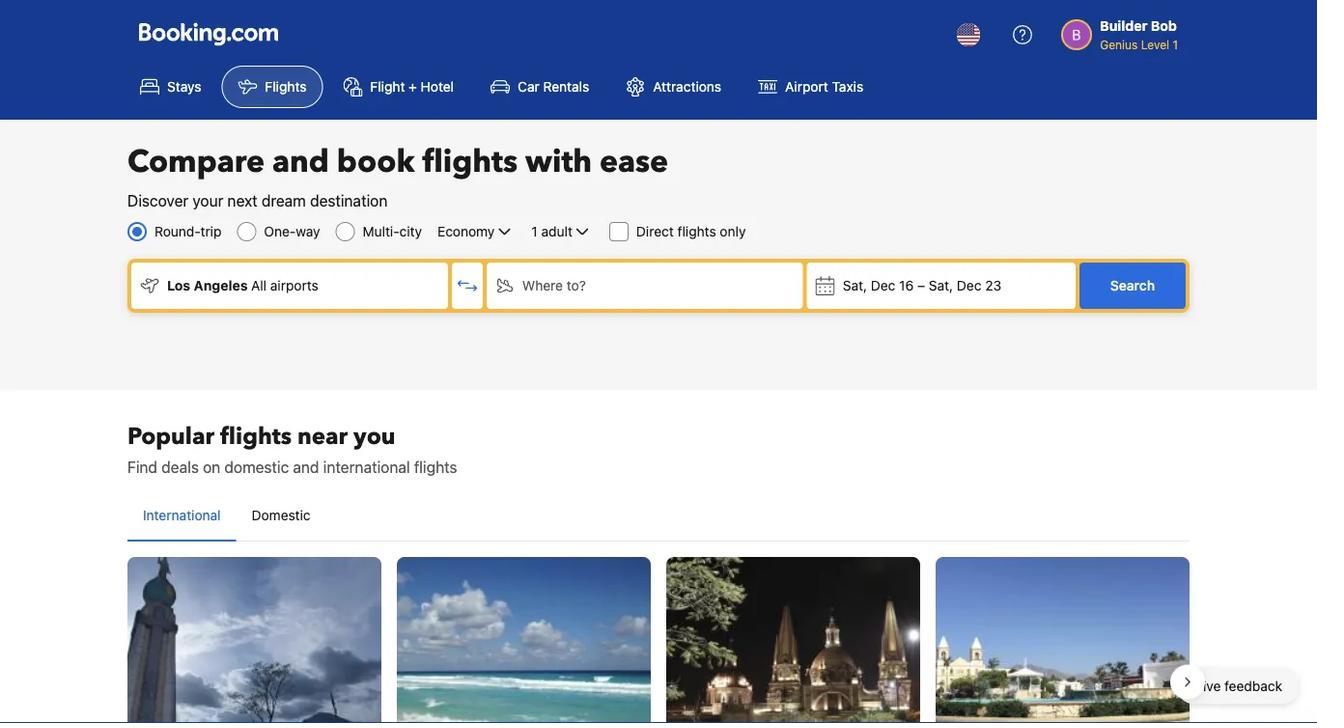 Task type: locate. For each thing, give the bounding box(es) containing it.
search
[[1111, 278, 1155, 294]]

where to?
[[522, 278, 586, 294]]

1 horizontal spatial dec
[[957, 278, 982, 294]]

–
[[918, 278, 926, 294]]

level
[[1142, 38, 1170, 51]]

los angeles to san salvador image
[[128, 557, 382, 724]]

car rentals
[[518, 79, 590, 95]]

1 horizontal spatial 1
[[1173, 38, 1179, 51]]

ease
[[600, 141, 669, 183]]

tab list containing international
[[128, 491, 1190, 543]]

international button
[[128, 491, 236, 541]]

1 vertical spatial and
[[293, 458, 319, 477]]

next
[[228, 192, 258, 210]]

booking.com logo image
[[139, 23, 278, 46], [139, 23, 278, 46]]

region
[[112, 550, 1206, 724]]

domestic
[[252, 508, 311, 524]]

and inside 'popular flights near you find deals on domestic and international flights'
[[293, 458, 319, 477]]

los angeles to san josé del cabo image
[[936, 557, 1190, 724]]

and up dream
[[272, 141, 329, 183]]

sat, right –
[[929, 278, 954, 294]]

genius
[[1101, 38, 1138, 51]]

0 horizontal spatial sat,
[[843, 278, 868, 294]]

flights right international
[[414, 458, 458, 477]]

1 adult button
[[530, 220, 594, 243]]

discover
[[128, 192, 189, 210]]

1
[[1173, 38, 1179, 51], [532, 224, 538, 240]]

attractions
[[653, 79, 722, 95]]

builder
[[1101, 18, 1148, 34]]

dream
[[262, 192, 306, 210]]

2 sat, from the left
[[929, 278, 954, 294]]

find
[[128, 458, 157, 477]]

search button
[[1080, 263, 1186, 309]]

flights up economy
[[423, 141, 518, 183]]

you
[[354, 421, 396, 453]]

flight
[[370, 79, 405, 95]]

bob
[[1151, 18, 1178, 34]]

on
[[203, 458, 220, 477]]

one-
[[264, 224, 296, 240]]

tab list
[[128, 491, 1190, 543]]

los angeles to cancún image
[[397, 557, 651, 724]]

economy
[[438, 224, 495, 240]]

dec
[[871, 278, 896, 294], [957, 278, 982, 294]]

car rentals link
[[474, 66, 606, 108]]

1 adult
[[532, 224, 573, 240]]

flights left only
[[678, 224, 716, 240]]

0 vertical spatial and
[[272, 141, 329, 183]]

rentals
[[543, 79, 590, 95]]

1 vertical spatial 1
[[532, 224, 538, 240]]

0 horizontal spatial 1
[[532, 224, 538, 240]]

one-way
[[264, 224, 320, 240]]

0 horizontal spatial dec
[[871, 278, 896, 294]]

domestic button
[[236, 491, 326, 541]]

and
[[272, 141, 329, 183], [293, 458, 319, 477]]

dec left "23"
[[957, 278, 982, 294]]

book
[[337, 141, 415, 183]]

1 horizontal spatial sat,
[[929, 278, 954, 294]]

destination
[[310, 192, 388, 210]]

flight + hotel link
[[327, 66, 471, 108]]

compare
[[128, 141, 265, 183]]

sat, left 16
[[843, 278, 868, 294]]

angeles
[[194, 278, 248, 294]]

flights up the domestic
[[220, 421, 292, 453]]

taxis
[[832, 79, 864, 95]]

1 left adult
[[532, 224, 538, 240]]

2 dec from the left
[[957, 278, 982, 294]]

23
[[986, 278, 1002, 294]]

flights
[[423, 141, 518, 183], [678, 224, 716, 240], [220, 421, 292, 453], [414, 458, 458, 477]]

0 vertical spatial 1
[[1173, 38, 1179, 51]]

16
[[900, 278, 914, 294]]

give feedback button
[[1178, 669, 1298, 704]]

1 right level
[[1173, 38, 1179, 51]]

way
[[296, 224, 320, 240]]

+
[[409, 79, 417, 95]]

sat, dec 16 – sat, dec 23
[[843, 278, 1002, 294]]

with
[[526, 141, 592, 183]]

airport taxis link
[[742, 66, 880, 108]]

and down near
[[293, 458, 319, 477]]

dec left 16
[[871, 278, 896, 294]]

feedback
[[1225, 679, 1283, 695]]

sat,
[[843, 278, 868, 294], [929, 278, 954, 294]]



Task type: describe. For each thing, give the bounding box(es) containing it.
airport taxis
[[786, 79, 864, 95]]

only
[[720, 224, 746, 240]]

flights inside compare and book flights with ease discover your next dream destination
[[423, 141, 518, 183]]

domestic
[[225, 458, 289, 477]]

multi-
[[363, 224, 400, 240]]

car
[[518, 79, 540, 95]]

multi-city
[[363, 224, 422, 240]]

los
[[167, 278, 190, 294]]

give feedback
[[1194, 679, 1283, 695]]

compare and book flights with ease discover your next dream destination
[[128, 141, 669, 210]]

1 inside the builder bob genius level 1
[[1173, 38, 1179, 51]]

1 inside dropdown button
[[532, 224, 538, 240]]

los angeles all airports
[[167, 278, 319, 294]]

hotel
[[421, 79, 454, 95]]

deals
[[162, 458, 199, 477]]

near
[[298, 421, 348, 453]]

direct
[[637, 224, 674, 240]]

flight + hotel
[[370, 79, 454, 95]]

flights
[[265, 79, 307, 95]]

to?
[[567, 278, 586, 294]]

direct flights only
[[637, 224, 746, 240]]

popular
[[128, 421, 215, 453]]

1 sat, from the left
[[843, 278, 868, 294]]

flights link
[[222, 66, 323, 108]]

city
[[400, 224, 422, 240]]

your
[[193, 192, 223, 210]]

adult
[[541, 224, 573, 240]]

where to? button
[[487, 263, 803, 309]]

stays
[[167, 79, 201, 95]]

los angeles to guadalajara image
[[667, 557, 921, 724]]

trip
[[201, 224, 222, 240]]

international
[[143, 508, 221, 524]]

international
[[323, 458, 410, 477]]

sat, dec 16 – sat, dec 23 button
[[807, 263, 1076, 309]]

and inside compare and book flights with ease discover your next dream destination
[[272, 141, 329, 183]]

builder bob genius level 1
[[1101, 18, 1179, 51]]

round-trip
[[155, 224, 222, 240]]

round-
[[155, 224, 201, 240]]

airport
[[786, 79, 829, 95]]

1 dec from the left
[[871, 278, 896, 294]]

attractions link
[[610, 66, 738, 108]]

where
[[522, 278, 563, 294]]

stays link
[[124, 66, 218, 108]]

all
[[251, 278, 267, 294]]

popular flights near you find deals on domestic and international flights
[[128, 421, 458, 477]]

give
[[1194, 679, 1221, 695]]

airports
[[270, 278, 319, 294]]



Task type: vqa. For each thing, say whether or not it's contained in the screenshot.
Classes
no



